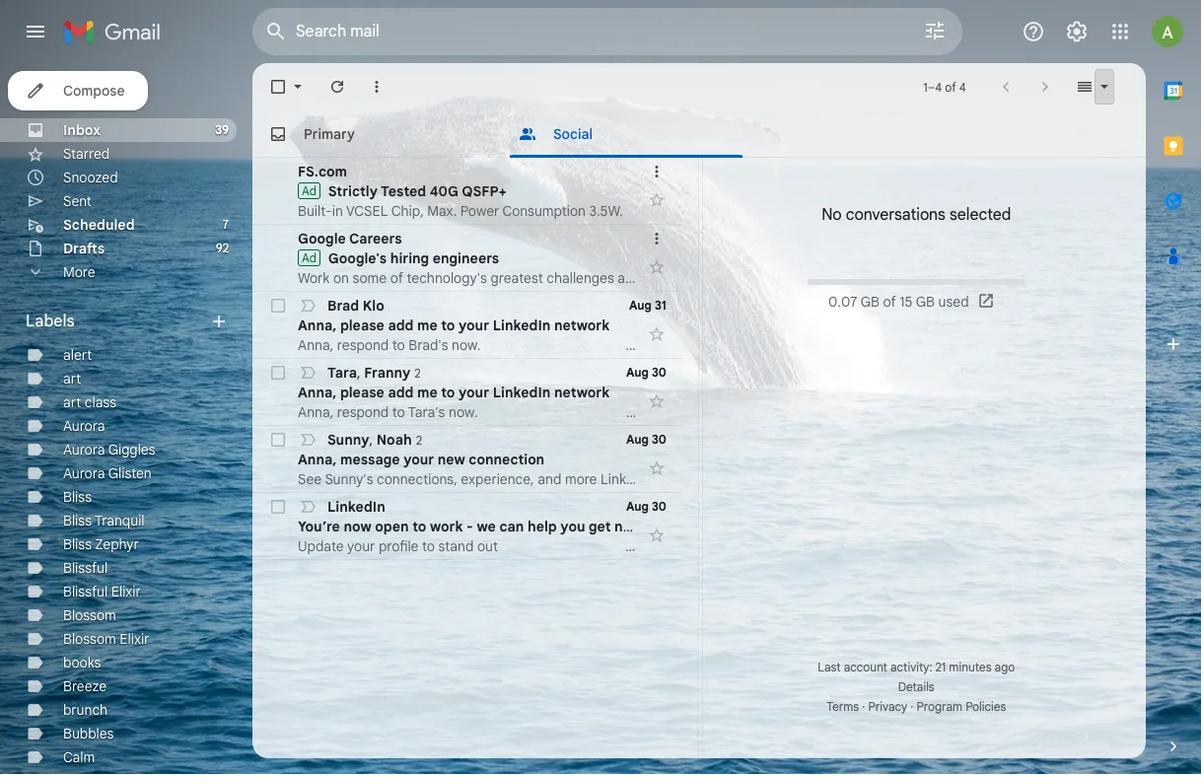 Task type: describe. For each thing, give the bounding box(es) containing it.
75 ‌ from the left
[[763, 538, 764, 555]]

47 ‌ from the left
[[664, 538, 665, 555]]

82 ‌ from the left
[[788, 538, 788, 555]]

settings image
[[1066, 20, 1089, 43]]

aug 30 for get
[[627, 499, 667, 514]]

bubbles
[[63, 725, 114, 743]]

12 ‌ from the left
[[541, 538, 541, 555]]

built-
[[298, 202, 332, 220]]

2 gb from the left
[[916, 293, 935, 311]]

respond inside brad klo anna, please add me to your linkedin network anna, respond to brad's now. ͏ ͏ ͏ ͏ ͏ ͏ ͏ ͏ ͏ ͏ ͏ ͏ ͏ ͏ ͏ ͏ ͏ ͏ ͏ ͏ ͏ ͏ ͏ ͏ ͏ ͏ ͏ ͏ ͏ ͏ ͏ ͏ ͏ ͏ ͏ ͏ ͏ ͏ ͏ ͏ ͏ ͏ ͏ ͏ ͏ ͏ ͏ ͏ ͏ ͏ ͏ ͏ ͏ ͏ ͏ ͏ ͏ ͏ ͏ ͏ ͏ ͏ ͏ ͏ ͏ ͏ ͏ ͏ ͏ ͏ ͏ ͏ ͏ ͏ ͏ ͏ ͏ ͏ ͏ ͏ ͏ ͏ ͏ ͏
[[337, 336, 389, 354]]

network inside tara , franny 2 anna, please add me to your linkedin network anna, respond to tara's now. ͏ ͏ ͏ ͏ ͏ ͏ ͏ ͏ ͏ ͏ ͏ ͏ ͏ ͏ ͏ ͏ ͏ ͏ ͏ ͏ ͏ ͏ ͏ ͏ ͏ ͏ ͏ ͏ ͏ ͏ ͏ ͏ ͏ ͏ ͏ ͏ ͏ ͏ ͏ ͏ ͏ ͏ ͏ ͏ ͏ ͏ ͏ ͏ ͏ ͏ ͏ ͏ ͏ ͏ ͏ ͏ ͏ ͏ ͏ ͏ ͏ ͏ ͏ ͏ ͏ ͏ ͏ ͏ ͏ ͏ ͏ ͏ ͏ ͏ ͏ ͏ ͏ ͏ ͏ ͏ ͏ ͏ ͏ ͏
[[554, 384, 610, 402]]

row containing fs.com
[[253, 158, 683, 225]]

76 ‌ from the left
[[767, 538, 767, 555]]

1 – 4 of 4
[[924, 79, 967, 94]]

7
[[223, 217, 229, 232]]

work
[[430, 518, 463, 536]]

31
[[655, 298, 667, 313]]

tranquil
[[95, 512, 145, 530]]

blossom link
[[63, 607, 116, 625]]

0.07 gb of 15 gb used
[[829, 293, 969, 311]]

21
[[936, 660, 946, 675]]

30 ‌ from the left
[[604, 538, 604, 555]]

20 ‌ from the left
[[569, 538, 569, 555]]

noticed
[[615, 518, 666, 536]]

42 ‌ from the left
[[647, 538, 647, 555]]

52 ‌ from the left
[[682, 538, 682, 555]]

in
[[332, 202, 343, 220]]

terms link
[[827, 700, 860, 714]]

79 ‌ from the left
[[778, 538, 778, 555]]

art link
[[63, 370, 81, 388]]

2 for franny
[[415, 366, 421, 380]]

1 anna, from the top
[[298, 317, 337, 334]]

15 ‌ from the left
[[551, 538, 551, 555]]

me inside tara , franny 2 anna, please add me to your linkedin network anna, respond to tara's now. ͏ ͏ ͏ ͏ ͏ ͏ ͏ ͏ ͏ ͏ ͏ ͏ ͏ ͏ ͏ ͏ ͏ ͏ ͏ ͏ ͏ ͏ ͏ ͏ ͏ ͏ ͏ ͏ ͏ ͏ ͏ ͏ ͏ ͏ ͏ ͏ ͏ ͏ ͏ ͏ ͏ ͏ ͏ ͏ ͏ ͏ ͏ ͏ ͏ ͏ ͏ ͏ ͏ ͏ ͏ ͏ ͏ ͏ ͏ ͏ ͏ ͏ ͏ ͏ ͏ ͏ ͏ ͏ ͏ ͏ ͏ ͏ ͏ ͏ ͏ ͏ ͏ ͏ ͏ ͏ ͏ ͏ ͏ ͏
[[417, 384, 438, 402]]

row containing brad klo anna, please add me to your linkedin network anna, respond to brad's now. ͏ ͏ ͏ ͏ ͏ ͏ ͏ ͏ ͏ ͏ ͏ ͏ ͏ ͏ ͏ ͏ ͏ ͏ ͏ ͏ ͏ ͏ ͏ ͏ ͏ ͏ ͏ ͏ ͏ ͏ ͏ ͏ ͏ ͏ ͏ ͏ ͏ ͏ ͏ ͏ ͏ ͏ ͏ ͏ ͏ ͏ ͏ ͏ ͏ ͏ ͏ ͏ ͏ ͏ ͏ ͏ ͏ ͏ ͏ ͏ ͏ ͏ ͏ ͏ ͏ ͏ ͏ ͏ ͏ ͏ ͏ ͏ ͏ ͏ ͏ ͏ ͏ ͏ ͏ ͏ ͏ ͏ ͏ ͏
[[253, 292, 778, 359]]

of right the –
[[945, 79, 957, 94]]

blissful elixir link
[[63, 583, 141, 601]]

brad klo anna, please add me to your linkedin network anna, respond to brad's now. ͏ ͏ ͏ ͏ ͏ ͏ ͏ ͏ ͏ ͏ ͏ ͏ ͏ ͏ ͏ ͏ ͏ ͏ ͏ ͏ ͏ ͏ ͏ ͏ ͏ ͏ ͏ ͏ ͏ ͏ ͏ ͏ ͏ ͏ ͏ ͏ ͏ ͏ ͏ ͏ ͏ ͏ ͏ ͏ ͏ ͏ ͏ ͏ ͏ ͏ ͏ ͏ ͏ ͏ ͏ ͏ ͏ ͏ ͏ ͏ ͏ ͏ ͏ ͏ ͏ ͏ ͏ ͏ ͏ ͏ ͏ ͏ ͏ ͏ ͏ ͏ ͏ ͏ ͏ ͏ ͏ ͏ ͏ ͏
[[298, 297, 778, 354]]

29 ‌ from the left
[[601, 538, 601, 555]]

Search mail text field
[[296, 22, 868, 41]]

blossom for blossom 'link'
[[63, 607, 116, 625]]

bliss zephyr link
[[63, 536, 139, 553]]

inbox link
[[63, 121, 101, 139]]

tested
[[381, 183, 426, 200]]

social tab
[[502, 111, 751, 158]]

blissful for blissful elixir
[[63, 583, 108, 601]]

1 4 from the left
[[936, 79, 942, 94]]

qsfp+
[[462, 183, 507, 200]]

social
[[553, 125, 593, 143]]

row containing tara
[[253, 359, 775, 426]]

breeze link
[[63, 678, 107, 696]]

connection
[[469, 451, 545, 469]]

work
[[298, 269, 330, 287]]

program policies link
[[917, 700, 1007, 714]]

30 for ͏
[[652, 365, 667, 380]]

36 ‌ from the left
[[626, 538, 626, 555]]

aurora for aurora glisten
[[63, 465, 105, 482]]

aurora giggles
[[63, 441, 155, 459]]

art for art class
[[63, 394, 81, 411]]

tara , franny 2 anna, please add me to your linkedin network anna, respond to tara's now. ͏ ͏ ͏ ͏ ͏ ͏ ͏ ͏ ͏ ͏ ͏ ͏ ͏ ͏ ͏ ͏ ͏ ͏ ͏ ͏ ͏ ͏ ͏ ͏ ͏ ͏ ͏ ͏ ͏ ͏ ͏ ͏ ͏ ͏ ͏ ͏ ͏ ͏ ͏ ͏ ͏ ͏ ͏ ͏ ͏ ͏ ͏ ͏ ͏ ͏ ͏ ͏ ͏ ͏ ͏ ͏ ͏ ͏ ͏ ͏ ͏ ͏ ͏ ͏ ͏ ͏ ͏ ͏ ͏ ͏ ͏ ͏ ͏ ͏ ͏ ͏ ͏ ͏ ͏ ͏ ͏ ͏ ͏ ͏
[[298, 364, 775, 421]]

2 4 from the left
[[960, 79, 967, 94]]

glisten
[[108, 465, 152, 482]]

message
[[340, 451, 400, 469]]

people.
[[834, 269, 881, 287]]

59 ‌ from the left
[[707, 538, 707, 555]]

advanced search options image
[[916, 11, 955, 50]]

terms
[[827, 700, 860, 714]]

aug for your
[[627, 365, 649, 380]]

elixir for blossom elixir
[[120, 630, 149, 648]]

your inside linkedin you're now open to work - we can help you get noticed update your profile to stand out ‌ ‌ ‌ ‌ ‌ ‌ ‌ ‌ ‌ ‌ ‌ ‌ ‌ ‌ ‌ ‌ ‌ ‌ ‌ ‌ ‌ ‌ ‌ ‌ ‌ ‌ ‌ ‌ ‌ ‌ ‌ ‌ ‌ ‌ ‌ ‌ ‌ ‌ ‌ ‌ ‌ ‌ ‌ ‌ ‌ ‌ ‌ ‌ ‌ ‌ ‌ ‌ ‌ ‌ ‌ ‌ ‌ ‌ ‌ ‌ ‌ ‌ ‌ ‌ ‌ ‌ ‌ ‌ ‌ ‌ ‌ ‌ ‌ ‌ ‌ ‌ ‌ ‌ ‌ ‌ ‌ ‌ ‌ ‌
[[347, 538, 375, 555]]

books link
[[63, 654, 101, 672]]

83 ‌ from the left
[[792, 538, 792, 555]]

starred link
[[63, 145, 110, 163]]

challenges
[[547, 269, 614, 287]]

some
[[353, 269, 387, 287]]

blissful link
[[63, 559, 108, 577]]

38 ‌ from the left
[[633, 538, 633, 555]]

please inside brad klo anna, please add me to your linkedin network anna, respond to brad's now. ͏ ͏ ͏ ͏ ͏ ͏ ͏ ͏ ͏ ͏ ͏ ͏ ͏ ͏ ͏ ͏ ͏ ͏ ͏ ͏ ͏ ͏ ͏ ͏ ͏ ͏ ͏ ͏ ͏ ͏ ͏ ͏ ͏ ͏ ͏ ͏ ͏ ͏ ͏ ͏ ͏ ͏ ͏ ͏ ͏ ͏ ͏ ͏ ͏ ͏ ͏ ͏ ͏ ͏ ͏ ͏ ͏ ͏ ͏ ͏ ͏ ͏ ͏ ͏ ͏ ͏ ͏ ͏ ͏ ͏ ͏ ͏ ͏ ͏ ͏ ͏ ͏ ͏ ͏ ͏ ͏ ͏ ͏ ͏
[[340, 317, 385, 334]]

ago
[[995, 660, 1015, 675]]

78 ‌ from the left
[[774, 538, 774, 555]]

row containing google careers
[[253, 225, 881, 292]]

4 ‌ from the left
[[512, 538, 512, 555]]

make
[[645, 269, 679, 287]]

to left work
[[413, 518, 427, 536]]

anna, message your new connection
[[298, 451, 545, 469]]

update
[[298, 538, 344, 555]]

careers
[[349, 230, 402, 248]]

sent
[[63, 192, 92, 210]]

blossom elixir
[[63, 630, 149, 648]]

55 ‌ from the left
[[693, 538, 693, 555]]

4 anna, from the top
[[298, 404, 334, 421]]

33 ‌ from the left
[[615, 538, 615, 555]]

an
[[682, 269, 698, 287]]

44 ‌ from the left
[[654, 538, 654, 555]]

51 ‌ from the left
[[679, 538, 679, 555]]

refresh image
[[328, 77, 347, 97]]

your inside tara , franny 2 anna, please add me to your linkedin network anna, respond to tara's now. ͏ ͏ ͏ ͏ ͏ ͏ ͏ ͏ ͏ ͏ ͏ ͏ ͏ ͏ ͏ ͏ ͏ ͏ ͏ ͏ ͏ ͏ ͏ ͏ ͏ ͏ ͏ ͏ ͏ ͏ ͏ ͏ ͏ ͏ ͏ ͏ ͏ ͏ ͏ ͏ ͏ ͏ ͏ ͏ ͏ ͏ ͏ ͏ ͏ ͏ ͏ ͏ ͏ ͏ ͏ ͏ ͏ ͏ ͏ ͏ ͏ ͏ ͏ ͏ ͏ ͏ ͏ ͏ ͏ ͏ ͏ ͏ ͏ ͏ ͏ ͏ ͏ ͏ ͏ ͏ ͏ ͏ ͏ ͏
[[459, 384, 489, 402]]

1 ‌ from the left
[[502, 538, 502, 555]]

impact
[[701, 269, 744, 287]]

67 ‌ from the left
[[735, 538, 735, 555]]

engineers
[[433, 250, 499, 267]]

62 ‌ from the left
[[718, 538, 718, 555]]

26 ‌ from the left
[[590, 538, 590, 555]]

last
[[818, 660, 841, 675]]

54 ‌ from the left
[[689, 538, 689, 555]]

details
[[899, 680, 935, 695]]

21 ‌ from the left
[[573, 538, 573, 555]]

greatest
[[491, 269, 543, 287]]

follow link to manage storage image
[[977, 292, 997, 312]]

39 ‌ from the left
[[636, 538, 636, 555]]

46 ‌ from the left
[[661, 538, 661, 555]]

3 ‌ from the left
[[509, 538, 509, 555]]

53 ‌ from the left
[[686, 538, 686, 555]]

and
[[618, 269, 642, 287]]

2 ‌ from the left
[[505, 538, 505, 555]]

your inside brad klo anna, please add me to your linkedin network anna, respond to brad's now. ͏ ͏ ͏ ͏ ͏ ͏ ͏ ͏ ͏ ͏ ͏ ͏ ͏ ͏ ͏ ͏ ͏ ͏ ͏ ͏ ͏ ͏ ͏ ͏ ͏ ͏ ͏ ͏ ͏ ͏ ͏ ͏ ͏ ͏ ͏ ͏ ͏ ͏ ͏ ͏ ͏ ͏ ͏ ͏ ͏ ͏ ͏ ͏ ͏ ͏ ͏ ͏ ͏ ͏ ͏ ͏ ͏ ͏ ͏ ͏ ͏ ͏ ͏ ͏ ͏ ͏ ͏ ͏ ͏ ͏ ͏ ͏ ͏ ͏ ͏ ͏ ͏ ͏ ͏ ͏ ͏ ͏ ͏ ͏
[[459, 317, 489, 334]]

1
[[924, 79, 928, 94]]

aurora glisten link
[[63, 465, 152, 482]]

48 ‌ from the left
[[668, 538, 668, 555]]

anna, message your new connection link
[[298, 450, 639, 489]]

bubbles link
[[63, 725, 114, 743]]

65 ‌ from the left
[[728, 538, 728, 555]]

please inside tara , franny 2 anna, please add me to your linkedin network anna, respond to tara's now. ͏ ͏ ͏ ͏ ͏ ͏ ͏ ͏ ͏ ͏ ͏ ͏ ͏ ͏ ͏ ͏ ͏ ͏ ͏ ͏ ͏ ͏ ͏ ͏ ͏ ͏ ͏ ͏ ͏ ͏ ͏ ͏ ͏ ͏ ͏ ͏ ͏ ͏ ͏ ͏ ͏ ͏ ͏ ͏ ͏ ͏ ͏ ͏ ͏ ͏ ͏ ͏ ͏ ͏ ͏ ͏ ͏ ͏ ͏ ͏ ͏ ͏ ͏ ͏ ͏ ͏ ͏ ͏ ͏ ͏ ͏ ͏ ͏ ͏ ͏ ͏ ͏ ͏ ͏ ͏ ͏ ͏ ͏ ͏
[[340, 384, 385, 402]]

calm
[[63, 749, 95, 767]]

49 ‌ from the left
[[672, 538, 672, 555]]

25 ‌ from the left
[[587, 538, 587, 555]]

hiring
[[390, 250, 429, 267]]

support image
[[1022, 20, 1046, 43]]

starred
[[63, 145, 110, 163]]

23 ‌ from the left
[[580, 538, 580, 555]]

ad for fs.com
[[302, 184, 317, 198]]

no conversations selected
[[822, 205, 1012, 225]]

58 ‌ from the left
[[703, 538, 703, 555]]

now. inside brad klo anna, please add me to your linkedin network anna, respond to brad's now. ͏ ͏ ͏ ͏ ͏ ͏ ͏ ͏ ͏ ͏ ͏ ͏ ͏ ͏ ͏ ͏ ͏ ͏ ͏ ͏ ͏ ͏ ͏ ͏ ͏ ͏ ͏ ͏ ͏ ͏ ͏ ͏ ͏ ͏ ͏ ͏ ͏ ͏ ͏ ͏ ͏ ͏ ͏ ͏ ͏ ͏ ͏ ͏ ͏ ͏ ͏ ͏ ͏ ͏ ͏ ͏ ͏ ͏ ͏ ͏ ͏ ͏ ͏ ͏ ͏ ͏ ͏ ͏ ͏ ͏ ͏ ͏ ͏ ͏ ͏ ͏ ͏ ͏ ͏ ͏ ͏ ͏ ͏ ͏
[[452, 336, 481, 354]]

8 ‌ from the left
[[527, 538, 527, 555]]

compose
[[63, 82, 125, 100]]

3 anna, from the top
[[298, 384, 337, 402]]

aug for help
[[627, 499, 649, 514]]

you
[[561, 518, 586, 536]]

19 ‌ from the left
[[565, 538, 565, 555]]

34 ‌ from the left
[[619, 538, 619, 555]]

bliss tranquil
[[63, 512, 145, 530]]

tab list containing primary
[[253, 111, 1146, 158]]

linkedin inside brad klo anna, please add me to your linkedin network anna, respond to brad's now. ͏ ͏ ͏ ͏ ͏ ͏ ͏ ͏ ͏ ͏ ͏ ͏ ͏ ͏ ͏ ͏ ͏ ͏ ͏ ͏ ͏ ͏ ͏ ͏ ͏ ͏ ͏ ͏ ͏ ͏ ͏ ͏ ͏ ͏ ͏ ͏ ͏ ͏ ͏ ͏ ͏ ͏ ͏ ͏ ͏ ͏ ͏ ͏ ͏ ͏ ͏ ͏ ͏ ͏ ͏ ͏ ͏ ͏ ͏ ͏ ͏ ͏ ͏ ͏ ͏ ͏ ͏ ͏ ͏ ͏ ͏ ͏ ͏ ͏ ͏ ͏ ͏ ͏ ͏ ͏ ͏ ͏ ͏ ͏
[[493, 317, 551, 334]]

account
[[844, 660, 888, 675]]

millions
[[767, 269, 814, 287]]

google careers
[[298, 230, 402, 248]]

add inside tara , franny 2 anna, please add me to your linkedin network anna, respond to tara's now. ͏ ͏ ͏ ͏ ͏ ͏ ͏ ͏ ͏ ͏ ͏ ͏ ͏ ͏ ͏ ͏ ͏ ͏ ͏ ͏ ͏ ͏ ͏ ͏ ͏ ͏ ͏ ͏ ͏ ͏ ͏ ͏ ͏ ͏ ͏ ͏ ͏ ͏ ͏ ͏ ͏ ͏ ͏ ͏ ͏ ͏ ͏ ͏ ͏ ͏ ͏ ͏ ͏ ͏ ͏ ͏ ͏ ͏ ͏ ͏ ͏ ͏ ͏ ͏ ͏ ͏ ͏ ͏ ͏ ͏ ͏ ͏ ͏ ͏ ͏ ͏ ͏ ͏ ͏ ͏ ͏ ͏ ͏ ͏
[[388, 384, 414, 402]]

no
[[822, 205, 842, 225]]

81 ‌ from the left
[[785, 538, 785, 555]]

24 ‌ from the left
[[583, 538, 583, 555]]

74 ‌ from the left
[[760, 538, 760, 555]]

, for tara
[[357, 364, 361, 381]]

50 ‌ from the left
[[675, 538, 675, 555]]

64 ‌ from the left
[[725, 538, 725, 555]]

bliss for bliss tranquil
[[63, 512, 92, 530]]

used
[[939, 293, 969, 311]]

77 ‌ from the left
[[771, 538, 771, 555]]

sunny
[[328, 431, 369, 448]]

activity:
[[891, 660, 933, 675]]

calm link
[[63, 749, 95, 767]]

brad
[[328, 297, 359, 315]]

39
[[215, 122, 229, 137]]

, for sunny
[[369, 431, 373, 448]]

30 for ‌
[[652, 499, 667, 514]]

network inside brad klo anna, please add me to your linkedin network anna, respond to brad's now. ͏ ͏ ͏ ͏ ͏ ͏ ͏ ͏ ͏ ͏ ͏ ͏ ͏ ͏ ͏ ͏ ͏ ͏ ͏ ͏ ͏ ͏ ͏ ͏ ͏ ͏ ͏ ͏ ͏ ͏ ͏ ͏ ͏ ͏ ͏ ͏ ͏ ͏ ͏ ͏ ͏ ͏ ͏ ͏ ͏ ͏ ͏ ͏ ͏ ͏ ͏ ͏ ͏ ͏ ͏ ͏ ͏ ͏ ͏ ͏ ͏ ͏ ͏ ͏ ͏ ͏ ͏ ͏ ͏ ͏ ͏ ͏ ͏ ͏ ͏ ͏ ͏ ͏ ͏ ͏ ͏ ͏ ͏ ͏
[[554, 317, 610, 334]]

last account activity: 21 minutes ago details terms · privacy · program policies
[[818, 660, 1015, 714]]

6 ‌ from the left
[[520, 538, 520, 555]]

labels navigation
[[0, 63, 253, 774]]

scheduled link
[[63, 216, 135, 234]]

giggles
[[108, 441, 155, 459]]

35 ‌ from the left
[[622, 538, 622, 555]]

more image
[[367, 77, 387, 97]]

63 ‌ from the left
[[721, 538, 721, 555]]

primary
[[304, 125, 355, 143]]

cell for 3.5w.
[[631, 162, 647, 182]]

2 anna, from the top
[[298, 336, 334, 354]]

68 ‌ from the left
[[739, 538, 739, 555]]



Task type: locate. For each thing, give the bounding box(es) containing it.
2 cell from the top
[[631, 229, 647, 249]]

5 anna, from the top
[[298, 451, 337, 469]]

row containing linkedin you're now open to work - we can help you get noticed update your profile to stand out ‌ ‌ ‌ ‌ ‌ ‌ ‌ ‌ ‌ ‌ ‌ ‌ ‌ ‌ ‌ ‌ ‌ ‌ ‌ ‌ ‌ ‌ ‌ ‌ ‌ ‌ ‌ ‌ ‌ ‌ ‌ ‌ ‌ ‌ ‌ ‌ ‌ ‌ ‌ ‌ ‌ ‌ ‌ ‌ ‌ ‌ ‌ ‌ ‌ ‌ ‌ ‌ ‌ ‌ ‌ ‌ ‌ ‌ ‌ ‌ ‌ ‌ ‌ ‌ ‌ ‌ ‌ ‌ ‌ ‌ ‌ ‌ ‌ ‌ ‌ ‌ ‌ ‌ ‌ ‌ ‌ ‌ ‌ ‌
[[253, 493, 795, 560]]

1 vertical spatial cell
[[631, 229, 647, 249]]

14 ‌ from the left
[[548, 538, 548, 555]]

on
[[333, 269, 349, 287], [748, 269, 764, 287]]

1 blissful from the top
[[63, 559, 108, 577]]

blossom for blossom elixir
[[63, 630, 116, 648]]

not important switch
[[298, 296, 318, 316], [298, 363, 318, 383], [298, 430, 318, 450], [298, 497, 318, 517]]

tab list
[[1146, 63, 1202, 703], [253, 111, 1146, 158]]

add inside brad klo anna, please add me to your linkedin network anna, respond to brad's now. ͏ ͏ ͏ ͏ ͏ ͏ ͏ ͏ ͏ ͏ ͏ ͏ ͏ ͏ ͏ ͏ ͏ ͏ ͏ ͏ ͏ ͏ ͏ ͏ ͏ ͏ ͏ ͏ ͏ ͏ ͏ ͏ ͏ ͏ ͏ ͏ ͏ ͏ ͏ ͏ ͏ ͏ ͏ ͏ ͏ ͏ ͏ ͏ ͏ ͏ ͏ ͏ ͏ ͏ ͏ ͏ ͏ ͏ ͏ ͏ ͏ ͏ ͏ ͏ ͏ ͏ ͏ ͏ ͏ ͏ ͏ ͏ ͏ ͏ ͏ ͏ ͏ ͏ ͏ ͏ ͏ ͏ ͏ ͏
[[388, 317, 414, 334]]

anna, up sunny
[[298, 404, 334, 421]]

respond up 'sunny , noah 2'
[[337, 404, 389, 421]]

not important switch for linkedin you're now open to work - we can help you get noticed update your profile to stand out ‌ ‌ ‌ ‌ ‌ ‌ ‌ ‌ ‌ ‌ ‌ ‌ ‌ ‌ ‌ ‌ ‌ ‌ ‌ ‌ ‌ ‌ ‌ ‌ ‌ ‌ ‌ ‌ ‌ ‌ ‌ ‌ ‌ ‌ ‌ ‌ ‌ ‌ ‌ ‌ ‌ ‌ ‌ ‌ ‌ ‌ ‌ ‌ ‌ ‌ ‌ ‌ ‌ ‌ ‌ ‌ ‌ ‌ ‌ ‌ ‌ ‌ ‌ ‌ ‌ ‌ ‌ ‌ ‌ ‌ ‌ ‌ ‌ ‌ ‌ ‌ ‌ ‌ ‌ ‌ ‌ ‌ ‌ ‌
[[298, 497, 318, 517]]

, left "franny"
[[357, 364, 361, 381]]

3 not important switch from the top
[[298, 430, 318, 450]]

0 vertical spatial bliss
[[63, 488, 92, 506]]

your down technology's
[[459, 317, 489, 334]]

1 vertical spatial 30
[[652, 432, 667, 447]]

1 horizontal spatial on
[[748, 269, 764, 287]]

strictly
[[328, 183, 378, 200]]

add up brad's
[[388, 317, 414, 334]]

1 aurora from the top
[[63, 417, 105, 435]]

bliss link
[[63, 488, 92, 506]]

compose button
[[8, 71, 148, 111]]

2 30 from the top
[[652, 432, 667, 447]]

2 vertical spatial aurora
[[63, 465, 105, 482]]

17 ‌ from the left
[[558, 538, 558, 555]]

franny
[[364, 364, 411, 381]]

we
[[477, 518, 496, 536]]

2 please from the top
[[340, 384, 385, 402]]

network down brad klo anna, please add me to your linkedin network anna, respond to brad's now. ͏ ͏ ͏ ͏ ͏ ͏ ͏ ͏ ͏ ͏ ͏ ͏ ͏ ͏ ͏ ͏ ͏ ͏ ͏ ͏ ͏ ͏ ͏ ͏ ͏ ͏ ͏ ͏ ͏ ͏ ͏ ͏ ͏ ͏ ͏ ͏ ͏ ͏ ͏ ͏ ͏ ͏ ͏ ͏ ͏ ͏ ͏ ͏ ͏ ͏ ͏ ͏ ͏ ͏ ͏ ͏ ͏ ͏ ͏ ͏ ͏ ͏ ͏ ͏ ͏ ͏ ͏ ͏ ͏ ͏ ͏ ͏ ͏ ͏ ͏ ͏ ͏ ͏ ͏ ͏ ͏ ͏ ͏ ͏
[[554, 384, 610, 402]]

37 ‌ from the left
[[629, 538, 629, 555]]

72 ‌ from the left
[[753, 538, 753, 555]]

1 blossom from the top
[[63, 607, 116, 625]]

minutes
[[949, 660, 992, 675]]

2 for noah
[[416, 433, 422, 447]]

blissful for blissful link on the left bottom of page
[[63, 559, 108, 577]]

0 vertical spatial linkedin
[[493, 317, 551, 334]]

anna, down brad
[[298, 317, 337, 334]]

to
[[441, 317, 455, 334], [392, 336, 405, 354], [441, 384, 455, 402], [392, 404, 405, 421], [413, 518, 427, 536], [422, 538, 435, 555]]

new
[[438, 451, 465, 469]]

1 on from the left
[[333, 269, 349, 287]]

bliss for bliss 'link'
[[63, 488, 92, 506]]

2 blissful from the top
[[63, 583, 108, 601]]

1 add from the top
[[388, 317, 414, 334]]

aurora glisten
[[63, 465, 152, 482]]

linkedin inside linkedin you're now open to work - we can help you get noticed update your profile to stand out ‌ ‌ ‌ ‌ ‌ ‌ ‌ ‌ ‌ ‌ ‌ ‌ ‌ ‌ ‌ ‌ ‌ ‌ ‌ ‌ ‌ ‌ ‌ ‌ ‌ ‌ ‌ ‌ ‌ ‌ ‌ ‌ ‌ ‌ ‌ ‌ ‌ ‌ ‌ ‌ ‌ ‌ ‌ ‌ ‌ ‌ ‌ ‌ ‌ ‌ ‌ ‌ ‌ ‌ ‌ ‌ ‌ ‌ ‌ ‌ ‌ ‌ ‌ ‌ ‌ ‌ ‌ ‌ ‌ ‌ ‌ ‌ ‌ ‌ ‌ ‌ ‌ ‌ ‌ ‌ ‌ ‌ ‌ ‌
[[328, 498, 386, 516]]

blossom down blossom 'link'
[[63, 630, 116, 648]]

2 respond from the top
[[337, 404, 389, 421]]

61 ‌ from the left
[[714, 538, 714, 555]]

2 vertical spatial 30
[[652, 499, 667, 514]]

0 vertical spatial ad
[[302, 184, 317, 198]]

art down alert
[[63, 370, 81, 388]]

respond inside tara , franny 2 anna, please add me to your linkedin network anna, respond to tara's now. ͏ ͏ ͏ ͏ ͏ ͏ ͏ ͏ ͏ ͏ ͏ ͏ ͏ ͏ ͏ ͏ ͏ ͏ ͏ ͏ ͏ ͏ ͏ ͏ ͏ ͏ ͏ ͏ ͏ ͏ ͏ ͏ ͏ ͏ ͏ ͏ ͏ ͏ ͏ ͏ ͏ ͏ ͏ ͏ ͏ ͏ ͏ ͏ ͏ ͏ ͏ ͏ ͏ ͏ ͏ ͏ ͏ ͏ ͏ ͏ ͏ ͏ ͏ ͏ ͏ ͏ ͏ ͏ ͏ ͏ ͏ ͏ ͏ ͏ ͏ ͏ ͏ ͏ ͏ ͏ ͏ ͏ ͏ ͏
[[337, 404, 389, 421]]

of
[[945, 79, 957, 94], [390, 269, 403, 287], [817, 269, 831, 287], [883, 293, 897, 311]]

snoozed link
[[63, 169, 118, 186]]

1 vertical spatial me
[[417, 384, 438, 402]]

art down art link
[[63, 394, 81, 411]]

open
[[375, 518, 409, 536]]

on right the impact
[[748, 269, 764, 287]]

3 row from the top
[[253, 292, 778, 359]]

69 ‌ from the left
[[742, 538, 742, 555]]

of down hiring at the top left of the page
[[390, 269, 403, 287]]

5 ‌ from the left
[[516, 538, 516, 555]]

0 horizontal spatial ,
[[357, 364, 361, 381]]

2 up anna, message your new connection
[[416, 433, 422, 447]]

gmail image
[[63, 12, 171, 51]]

1 vertical spatial ,
[[369, 431, 373, 448]]

32 ‌ from the left
[[611, 538, 611, 555]]

please down klo
[[340, 317, 385, 334]]

profile
[[379, 538, 419, 555]]

57 ‌ from the left
[[700, 538, 700, 555]]

aurora up bliss 'link'
[[63, 465, 105, 482]]

anna, down sunny
[[298, 451, 337, 469]]

aurora down art class link
[[63, 417, 105, 435]]

main menu image
[[24, 20, 47, 43]]

22 ‌ from the left
[[576, 538, 576, 555]]

1 gb from the left
[[861, 293, 880, 311]]

books
[[63, 654, 101, 672]]

4 right 1
[[936, 79, 942, 94]]

help
[[528, 518, 557, 536]]

1 respond from the top
[[337, 336, 389, 354]]

31 ‌ from the left
[[608, 538, 608, 555]]

0 horizontal spatial on
[[333, 269, 349, 287]]

add down "franny"
[[388, 384, 414, 402]]

class
[[85, 394, 116, 411]]

73 ‌ from the left
[[756, 538, 756, 555]]

aurora for aurora giggles
[[63, 441, 105, 459]]

0 vertical spatial me
[[417, 317, 438, 334]]

search mail image
[[258, 14, 294, 49]]

drafts link
[[63, 240, 105, 258]]

1 vertical spatial now.
[[449, 404, 478, 421]]

None search field
[[253, 8, 963, 55]]

ad up built-
[[302, 184, 317, 198]]

2 add from the top
[[388, 384, 414, 402]]

me inside brad klo anna, please add me to your linkedin network anna, respond to brad's now. ͏ ͏ ͏ ͏ ͏ ͏ ͏ ͏ ͏ ͏ ͏ ͏ ͏ ͏ ͏ ͏ ͏ ͏ ͏ ͏ ͏ ͏ ͏ ͏ ͏ ͏ ͏ ͏ ͏ ͏ ͏ ͏ ͏ ͏ ͏ ͏ ͏ ͏ ͏ ͏ ͏ ͏ ͏ ͏ ͏ ͏ ͏ ͏ ͏ ͏ ͏ ͏ ͏ ͏ ͏ ͏ ͏ ͏ ͏ ͏ ͏ ͏ ͏ ͏ ͏ ͏ ͏ ͏ ͏ ͏ ͏ ͏ ͏ ͏ ͏ ͏ ͏ ͏ ͏ ͏ ͏ ͏ ͏ ͏
[[417, 317, 438, 334]]

4 not important switch from the top
[[298, 497, 318, 517]]

0 vertical spatial aug 30
[[627, 365, 667, 380]]

43 ‌ from the left
[[650, 538, 650, 555]]

3 30 from the top
[[652, 499, 667, 514]]

92
[[216, 241, 229, 256]]

brunch
[[63, 701, 108, 719]]

labels heading
[[26, 312, 209, 332]]

1 horizontal spatial ·
[[911, 700, 914, 714]]

stand
[[439, 538, 474, 555]]

41 ‌ from the left
[[643, 538, 643, 555]]

1 ad from the top
[[302, 184, 317, 198]]

brad's
[[409, 336, 448, 354]]

1 vertical spatial linkedin
[[493, 384, 551, 402]]

2 inside 'sunny , noah 2'
[[416, 433, 422, 447]]

1 vertical spatial add
[[388, 384, 414, 402]]

2 vertical spatial aug 30
[[627, 499, 667, 514]]

please down 'tara' at the top left
[[340, 384, 385, 402]]

gb down the people.
[[861, 293, 880, 311]]

noah
[[377, 431, 412, 448]]

15
[[900, 293, 913, 311]]

aug for network
[[630, 298, 652, 313]]

1 vertical spatial art
[[63, 394, 81, 411]]

2 aug 30 from the top
[[627, 432, 667, 447]]

84 ‌ from the left
[[795, 538, 795, 555]]

0 vertical spatial ,
[[357, 364, 361, 381]]

1 vertical spatial ad
[[302, 251, 317, 265]]

no conversations selected main content
[[253, 63, 1146, 759]]

2 network from the top
[[554, 384, 610, 402]]

power
[[461, 202, 500, 220]]

16 ‌ from the left
[[555, 538, 555, 555]]

9 ‌ from the left
[[530, 538, 530, 555]]

me up 'tara's'
[[417, 384, 438, 402]]

80 ‌ from the left
[[781, 538, 781, 555]]

60 ‌ from the left
[[710, 538, 710, 555]]

2 on from the left
[[748, 269, 764, 287]]

1 horizontal spatial 4
[[960, 79, 967, 94]]

1 vertical spatial blossom
[[63, 630, 116, 648]]

row containing sunny
[[253, 426, 683, 493]]

more button
[[0, 260, 237, 284]]

ad up the work
[[302, 251, 317, 265]]

1 vertical spatial respond
[[337, 404, 389, 421]]

max.
[[428, 202, 457, 220]]

linkedin down greatest
[[493, 317, 551, 334]]

linkedin up now at the left of page
[[328, 498, 386, 516]]

cell
[[631, 162, 647, 182], [631, 229, 647, 249]]

privacy link
[[869, 700, 908, 714]]

not important switch for tara , franny 2 anna, please add me to your linkedin network anna, respond to tara's now. ͏ ͏ ͏ ͏ ͏ ͏ ͏ ͏ ͏ ͏ ͏ ͏ ͏ ͏ ͏ ͏ ͏ ͏ ͏ ͏ ͏ ͏ ͏ ͏ ͏ ͏ ͏ ͏ ͏ ͏ ͏ ͏ ͏ ͏ ͏ ͏ ͏ ͏ ͏ ͏ ͏ ͏ ͏ ͏ ͏ ͏ ͏ ͏ ͏ ͏ ͏ ͏ ͏ ͏ ͏ ͏ ͏ ͏ ͏ ͏ ͏ ͏ ͏ ͏ ͏ ͏ ͏ ͏ ͏ ͏ ͏ ͏ ͏ ͏ ͏ ͏ ͏ ͏ ͏ ͏ ͏ ͏ ͏ ͏
[[298, 363, 318, 383]]

selected
[[950, 205, 1012, 225]]

sent link
[[63, 192, 92, 210]]

11 ‌ from the left
[[537, 538, 537, 555]]

respond
[[337, 336, 389, 354], [337, 404, 389, 421]]

of up 0.07
[[817, 269, 831, 287]]

2 down brad's
[[415, 366, 421, 380]]

aurora down aurora link
[[63, 441, 105, 459]]

0 vertical spatial blossom
[[63, 607, 116, 625]]

1 vertical spatial bliss
[[63, 512, 92, 530]]

2 me from the top
[[417, 384, 438, 402]]

not important switch up you're
[[298, 497, 318, 517]]

aurora
[[63, 417, 105, 435], [63, 441, 105, 459], [63, 465, 105, 482]]

bliss zephyr
[[63, 536, 139, 553]]

0 horizontal spatial gb
[[861, 293, 880, 311]]

0 vertical spatial elixir
[[111, 583, 141, 601]]

blissful down blissful link on the left bottom of page
[[63, 583, 108, 601]]

blossom down blissful elixir
[[63, 607, 116, 625]]

on down google's at the left
[[333, 269, 349, 287]]

of left 15 on the top of the page
[[883, 293, 897, 311]]

to up brad's
[[441, 317, 455, 334]]

privacy
[[869, 700, 908, 714]]

not important switch left 'tara' at the top left
[[298, 363, 318, 383]]

5 row from the top
[[253, 426, 683, 493]]

1 art from the top
[[63, 370, 81, 388]]

not important switch for brad klo anna, please add me to your linkedin network anna, respond to brad's now. ͏ ͏ ͏ ͏ ͏ ͏ ͏ ͏ ͏ ͏ ͏ ͏ ͏ ͏ ͏ ͏ ͏ ͏ ͏ ͏ ͏ ͏ ͏ ͏ ͏ ͏ ͏ ͏ ͏ ͏ ͏ ͏ ͏ ͏ ͏ ͏ ͏ ͏ ͏ ͏ ͏ ͏ ͏ ͏ ͏ ͏ ͏ ͏ ͏ ͏ ͏ ͏ ͏ ͏ ͏ ͏ ͏ ͏ ͏ ͏ ͏ ͏ ͏ ͏ ͏ ͏ ͏ ͏ ͏ ͏ ͏ ͏ ͏ ͏ ͏ ͏ ͏ ͏ ͏ ͏ ͏ ͏ ͏ ͏
[[298, 296, 318, 316]]

28 ‌ from the left
[[597, 538, 597, 555]]

inbox
[[63, 121, 101, 139]]

linkedin up 'connection'
[[493, 384, 551, 402]]

1 vertical spatial network
[[554, 384, 610, 402]]

, up message
[[369, 431, 373, 448]]

4 right the –
[[960, 79, 967, 94]]

conversations
[[846, 205, 946, 225]]

1 30 from the top
[[652, 365, 667, 380]]

0 vertical spatial 2
[[415, 366, 421, 380]]

to up noah
[[392, 404, 405, 421]]

1 vertical spatial aurora
[[63, 441, 105, 459]]

your up new
[[459, 384, 489, 402]]

anna,
[[298, 317, 337, 334], [298, 336, 334, 354], [298, 384, 337, 402], [298, 404, 334, 421], [298, 451, 337, 469]]

aurora link
[[63, 417, 105, 435]]

network down challenges at the top
[[554, 317, 610, 334]]

cell down the social tab
[[631, 162, 647, 182]]

66 ‌ from the left
[[732, 538, 732, 555]]

gb right 15 on the top of the page
[[916, 293, 935, 311]]

blissful down bliss zephyr
[[63, 559, 108, 577]]

policies
[[966, 700, 1007, 714]]

me up brad's
[[417, 317, 438, 334]]

45 ‌ from the left
[[657, 538, 657, 555]]

0 vertical spatial add
[[388, 317, 414, 334]]

1 vertical spatial aug 30
[[627, 432, 667, 447]]

elixir down blissful elixir link
[[120, 630, 149, 648]]

anna, down 'tara' at the top left
[[298, 384, 337, 402]]

4 row from the top
[[253, 359, 775, 426]]

bliss up blissful link on the left bottom of page
[[63, 536, 92, 553]]

work on some of technology's greatest challenges and make an impact on millions of people.
[[298, 269, 881, 287]]

bliss for bliss zephyr
[[63, 536, 92, 553]]

more
[[63, 263, 95, 281]]

blossom elixir link
[[63, 630, 149, 648]]

aurora for aurora link
[[63, 417, 105, 435]]

1 aug 30 from the top
[[627, 365, 667, 380]]

art for art link
[[63, 370, 81, 388]]

· down details
[[911, 700, 914, 714]]

to down work
[[422, 538, 435, 555]]

40 ‌ from the left
[[640, 538, 640, 555]]

2 inside tara , franny 2 anna, please add me to your linkedin network anna, respond to tara's now. ͏ ͏ ͏ ͏ ͏ ͏ ͏ ͏ ͏ ͏ ͏ ͏ ͏ ͏ ͏ ͏ ͏ ͏ ͏ ͏ ͏ ͏ ͏ ͏ ͏ ͏ ͏ ͏ ͏ ͏ ͏ ͏ ͏ ͏ ͏ ͏ ͏ ͏ ͏ ͏ ͏ ͏ ͏ ͏ ͏ ͏ ͏ ͏ ͏ ͏ ͏ ͏ ͏ ͏ ͏ ͏ ͏ ͏ ͏ ͏ ͏ ͏ ͏ ͏ ͏ ͏ ͏ ͏ ͏ ͏ ͏ ͏ ͏ ͏ ͏ ͏ ͏ ͏ ͏ ͏ ͏ ͏ ͏ ͏
[[415, 366, 421, 380]]

0 vertical spatial please
[[340, 317, 385, 334]]

fs.com
[[298, 163, 347, 181]]

-
[[467, 518, 473, 536]]

, inside tara , franny 2 anna, please add me to your linkedin network anna, respond to tara's now. ͏ ͏ ͏ ͏ ͏ ͏ ͏ ͏ ͏ ͏ ͏ ͏ ͏ ͏ ͏ ͏ ͏ ͏ ͏ ͏ ͏ ͏ ͏ ͏ ͏ ͏ ͏ ͏ ͏ ͏ ͏ ͏ ͏ ͏ ͏ ͏ ͏ ͏ ͏ ͏ ͏ ͏ ͏ ͏ ͏ ͏ ͏ ͏ ͏ ͏ ͏ ͏ ͏ ͏ ͏ ͏ ͏ ͏ ͏ ͏ ͏ ͏ ͏ ͏ ͏ ͏ ͏ ͏ ͏ ͏ ͏ ͏ ͏ ͏ ͏ ͏ ͏ ͏ ͏ ͏ ͏ ͏ ͏ ͏
[[357, 364, 361, 381]]

0 vertical spatial cell
[[631, 162, 647, 182]]

7 ‌ from the left
[[523, 538, 523, 555]]

3.5w.
[[590, 202, 623, 220]]

now. inside tara , franny 2 anna, please add me to your linkedin network anna, respond to tara's now. ͏ ͏ ͏ ͏ ͏ ͏ ͏ ͏ ͏ ͏ ͏ ͏ ͏ ͏ ͏ ͏ ͏ ͏ ͏ ͏ ͏ ͏ ͏ ͏ ͏ ͏ ͏ ͏ ͏ ͏ ͏ ͏ ͏ ͏ ͏ ͏ ͏ ͏ ͏ ͏ ͏ ͏ ͏ ͏ ͏ ͏ ͏ ͏ ͏ ͏ ͏ ͏ ͏ ͏ ͏ ͏ ͏ ͏ ͏ ͏ ͏ ͏ ͏ ͏ ͏ ͏ ͏ ͏ ͏ ͏ ͏ ͏ ͏ ͏ ͏ ͏ ͏ ͏ ͏ ͏ ͏ ͏ ͏ ͏
[[449, 404, 478, 421]]

0.07
[[829, 293, 858, 311]]

alert link
[[63, 346, 92, 364]]

elixir up blossom 'link'
[[111, 583, 141, 601]]

0 vertical spatial blissful
[[63, 559, 108, 577]]

2 art from the top
[[63, 394, 81, 411]]

blissful elixir
[[63, 583, 141, 601]]

please
[[340, 317, 385, 334], [340, 384, 385, 402]]

brunch link
[[63, 701, 108, 719]]

blissful
[[63, 559, 108, 577], [63, 583, 108, 601]]

technology's
[[407, 269, 487, 287]]

1 vertical spatial please
[[340, 384, 385, 402]]

1 horizontal spatial gb
[[916, 293, 935, 311]]

1 bliss from the top
[[63, 488, 92, 506]]

tara
[[328, 364, 357, 381]]

cell for and
[[631, 229, 647, 249]]

1 vertical spatial blissful
[[63, 583, 108, 601]]

1 vertical spatial elixir
[[120, 630, 149, 648]]

3 aug 30 from the top
[[627, 499, 667, 514]]

2 · from the left
[[911, 700, 914, 714]]

18 ‌ from the left
[[562, 538, 562, 555]]

now. right 'tara's'
[[449, 404, 478, 421]]

cell up and
[[631, 229, 647, 249]]

27 ‌ from the left
[[594, 538, 594, 555]]

respond up 'tara' at the top left
[[337, 336, 389, 354]]

71 ‌ from the left
[[749, 538, 749, 555]]

2 vertical spatial bliss
[[63, 536, 92, 553]]

linkedin
[[493, 317, 551, 334], [493, 384, 551, 402], [328, 498, 386, 516]]

56 ‌ from the left
[[696, 538, 696, 555]]

aug 30 for network
[[627, 365, 667, 380]]

1 please from the top
[[340, 317, 385, 334]]

bliss up bliss tranquil link
[[63, 488, 92, 506]]

linkedin inside tara , franny 2 anna, please add me to your linkedin network anna, respond to tara's now. ͏ ͏ ͏ ͏ ͏ ͏ ͏ ͏ ͏ ͏ ͏ ͏ ͏ ͏ ͏ ͏ ͏ ͏ ͏ ͏ ͏ ͏ ͏ ͏ ͏ ͏ ͏ ͏ ͏ ͏ ͏ ͏ ͏ ͏ ͏ ͏ ͏ ͏ ͏ ͏ ͏ ͏ ͏ ͏ ͏ ͏ ͏ ͏ ͏ ͏ ͏ ͏ ͏ ͏ ͏ ͏ ͏ ͏ ͏ ͏ ͏ ͏ ͏ ͏ ͏ ͏ ͏ ͏ ͏ ͏ ͏ ͏ ͏ ͏ ͏ ͏ ͏ ͏ ͏ ͏ ͏ ͏ ͏ ͏
[[493, 384, 551, 402]]

not important switch down the work
[[298, 296, 318, 316]]

now.
[[452, 336, 481, 354], [449, 404, 478, 421]]

0 horizontal spatial 4
[[936, 79, 942, 94]]

not important switch left sunny
[[298, 430, 318, 450]]

elixir
[[111, 583, 141, 601], [120, 630, 149, 648]]

to up "franny"
[[392, 336, 405, 354]]

row
[[253, 158, 683, 225], [253, 225, 881, 292], [253, 292, 778, 359], [253, 359, 775, 426], [253, 426, 683, 493], [253, 493, 795, 560]]

3 aurora from the top
[[63, 465, 105, 482]]

2 bliss from the top
[[63, 512, 92, 530]]

0 vertical spatial art
[[63, 370, 81, 388]]

program
[[917, 700, 963, 714]]

aug
[[630, 298, 652, 313], [627, 365, 649, 380], [627, 432, 649, 447], [627, 499, 649, 514]]

13 ‌ from the left
[[544, 538, 544, 555]]

70 ‌ from the left
[[746, 538, 746, 555]]

1 vertical spatial 2
[[416, 433, 422, 447]]

anna, up 'tara' at the top left
[[298, 336, 334, 354]]

none checkbox inside "no conversations selected" 'main content'
[[268, 77, 288, 97]]

0 vertical spatial 30
[[652, 365, 667, 380]]

–
[[928, 79, 936, 94]]

aurora giggles link
[[63, 441, 155, 459]]

alert
[[63, 346, 92, 364]]

drafts
[[63, 240, 105, 258]]

1 network from the top
[[554, 317, 610, 334]]

details link
[[899, 680, 935, 695]]

your down noah
[[404, 451, 434, 469]]

1 me from the top
[[417, 317, 438, 334]]

primary tab
[[253, 111, 500, 158]]

3 bliss from the top
[[63, 536, 92, 553]]

elixir for blissful elixir
[[111, 583, 141, 601]]

0 horizontal spatial ·
[[863, 700, 866, 714]]

2 vertical spatial linkedin
[[328, 498, 386, 516]]

aug 31
[[630, 298, 667, 313]]

now. right brad's
[[452, 336, 481, 354]]

bliss down bliss 'link'
[[63, 512, 92, 530]]

linkedin you're now open to work - we can help you get noticed update your profile to stand out ‌ ‌ ‌ ‌ ‌ ‌ ‌ ‌ ‌ ‌ ‌ ‌ ‌ ‌ ‌ ‌ ‌ ‌ ‌ ‌ ‌ ‌ ‌ ‌ ‌ ‌ ‌ ‌ ‌ ‌ ‌ ‌ ‌ ‌ ‌ ‌ ‌ ‌ ‌ ‌ ‌ ‌ ‌ ‌ ‌ ‌ ‌ ‌ ‌ ‌ ‌ ‌ ‌ ‌ ‌ ‌ ‌ ‌ ‌ ‌ ‌ ‌ ‌ ‌ ‌ ‌ ‌ ‌ ‌ ‌ ‌ ‌ ‌ ‌ ‌ ‌ ‌ ‌ ‌ ‌ ‌ ‌ ‌ ‌
[[298, 498, 795, 555]]

toggle split pane mode image
[[1075, 77, 1095, 97]]

google's
[[328, 250, 387, 267]]

None checkbox
[[268, 77, 288, 97]]

10 ‌ from the left
[[534, 538, 534, 555]]

0 vertical spatial now.
[[452, 336, 481, 354]]

40g
[[430, 183, 459, 200]]

0 vertical spatial respond
[[337, 336, 389, 354]]

·
[[863, 700, 866, 714], [911, 700, 914, 714]]

to up 'tara's'
[[441, 384, 455, 402]]

0 vertical spatial aurora
[[63, 417, 105, 435]]

0 vertical spatial network
[[554, 317, 610, 334]]

ad for google careers
[[302, 251, 317, 265]]

your down now at the left of page
[[347, 538, 375, 555]]

1 · from the left
[[863, 700, 866, 714]]

· right terms
[[863, 700, 866, 714]]

2 blossom from the top
[[63, 630, 116, 648]]

gb
[[861, 293, 880, 311], [916, 293, 935, 311]]

1 horizontal spatial ,
[[369, 431, 373, 448]]



Task type: vqa. For each thing, say whether or not it's contained in the screenshot.
leftmost By
no



